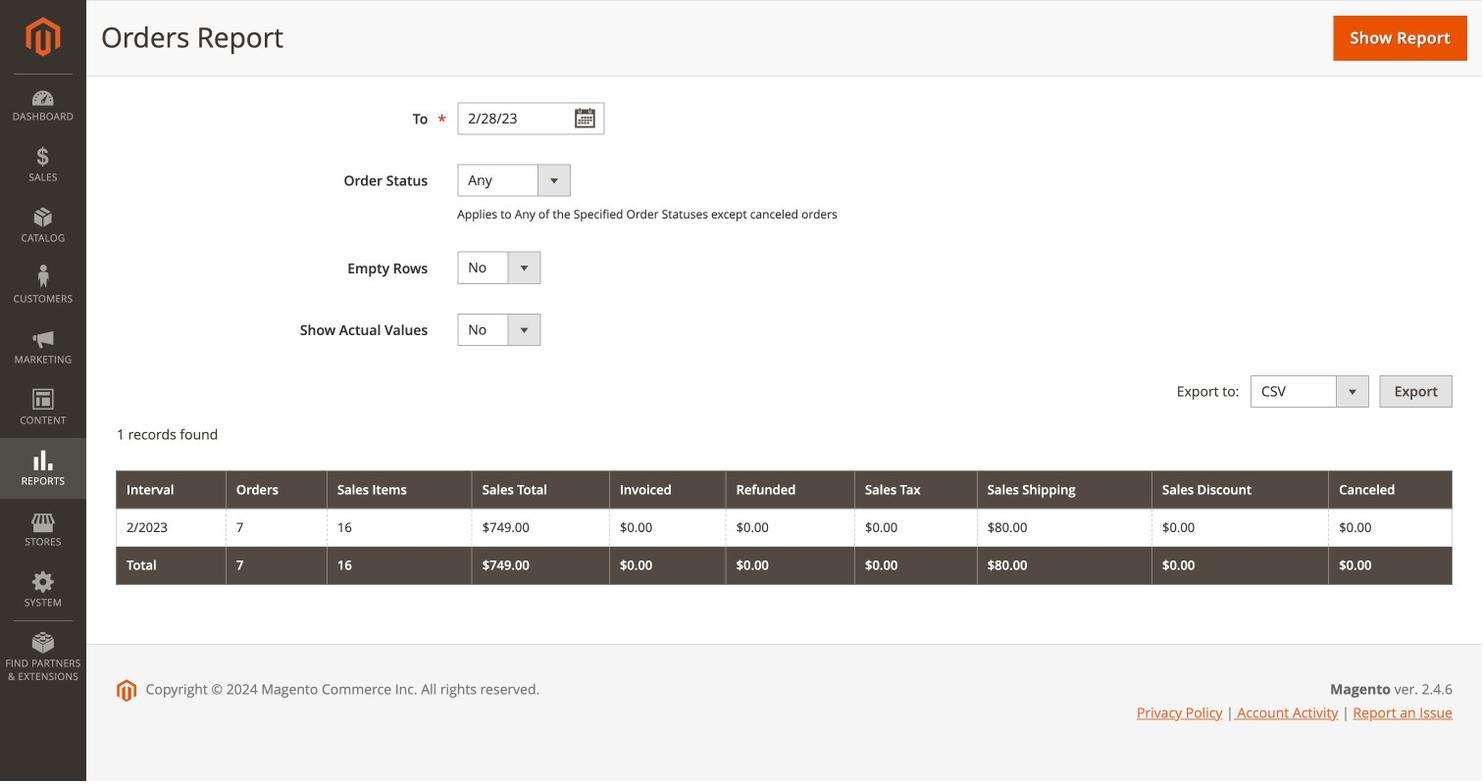 Task type: vqa. For each thing, say whether or not it's contained in the screenshot.
'menu'
no



Task type: locate. For each thing, give the bounding box(es) containing it.
menu bar
[[0, 74, 86, 694]]

None text field
[[457, 102, 605, 135]]

None text field
[[457, 41, 605, 73]]

magento admin panel image
[[26, 17, 60, 57]]



